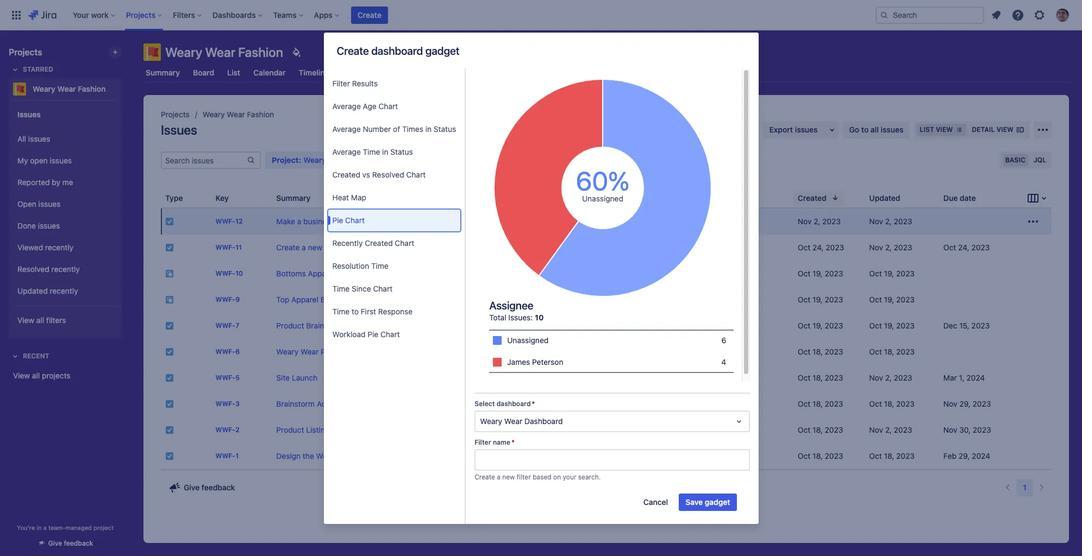 Task type: locate. For each thing, give the bounding box(es) containing it.
1 vertical spatial feedback
[[64, 540, 93, 548]]

updated inside updated recently link
[[17, 286, 48, 296]]

give feedback down you're in a team-managed project
[[48, 540, 93, 548]]

7 wwf- from the top
[[216, 374, 236, 383]]

recently created chart button
[[328, 233, 461, 255]]

chart for average age chart
[[379, 102, 398, 111]]

project settings link
[[552, 63, 613, 83]]

wwf-2 link
[[216, 427, 240, 435]]

3 row from the top
[[161, 261, 1052, 287]]

summary left board
[[146, 68, 180, 77]]

0 vertical spatial recently
[[45, 243, 73, 252]]

1 task image from the top
[[165, 244, 174, 252]]

tab list
[[137, 63, 1076, 83]]

the down listing on the left of page
[[303, 452, 314, 461]]

fashion
[[238, 45, 283, 60], [78, 84, 106, 94], [247, 110, 274, 119]]

* right name
[[512, 439, 515, 447]]

1 horizontal spatial view
[[997, 126, 1014, 134]]

resolution inside resolution button
[[716, 193, 754, 203]]

view for view all projects
[[13, 371, 30, 381]]

summary for summary link
[[146, 68, 180, 77]]

2 product from the top
[[277, 426, 304, 435]]

give for the left 'give feedback' button
[[48, 540, 62, 548]]

wwf- up wwf-3
[[216, 374, 236, 383]]

nov
[[798, 217, 812, 226], [870, 217, 884, 226], [870, 243, 884, 252], [870, 374, 884, 383], [944, 400, 958, 409], [870, 426, 884, 435], [944, 426, 958, 435]]

1 vertical spatial give feedback
[[48, 540, 93, 548]]

projects
[[9, 47, 42, 57], [161, 110, 190, 119]]

a down name
[[497, 474, 501, 482]]

recently for updated recently
[[50, 286, 78, 296]]

oct 19, 2023
[[798, 269, 844, 278], [870, 269, 915, 278], [798, 295, 844, 305], [870, 295, 915, 305], [798, 321, 844, 331], [870, 321, 915, 331]]

to inside "go to all issues" link
[[862, 125, 869, 134]]

task image for design the weary wear site
[[165, 452, 174, 461]]

design
[[332, 426, 356, 435], [277, 452, 301, 461]]

projects down summary link
[[161, 110, 190, 119]]

updated
[[870, 193, 901, 203], [17, 286, 48, 296]]

all down recent
[[32, 371, 40, 381]]

done
[[17, 221, 36, 230]]

4 wwf- from the top
[[216, 296, 236, 304]]

time inside "button"
[[333, 284, 350, 294]]

0 horizontal spatial oct 24, 2023
[[798, 243, 845, 252]]

issues down reported by me
[[38, 199, 61, 209]]

issues for open issues
[[38, 199, 61, 209]]

1 vertical spatial view
[[13, 371, 30, 381]]

apparel right top in the left bottom of the page
[[292, 295, 319, 305]]

calendar
[[254, 68, 286, 77]]

1 vertical spatial gadget
[[705, 498, 731, 507]]

1 horizontal spatial give feedback button
[[162, 480, 242, 497]]

0 vertical spatial give feedback button
[[162, 480, 242, 497]]

1 vertical spatial new
[[503, 474, 515, 482]]

issues
[[17, 110, 41, 119], [161, 122, 197, 138]]

9
[[236, 296, 240, 304]]

filter up status button
[[634, 156, 651, 165]]

* for select dashboard *
[[532, 400, 535, 408]]

2 oct 24, 2023 from the left
[[944, 243, 991, 252]]

1 horizontal spatial design
[[332, 426, 356, 435]]

view inside group
[[17, 316, 34, 325]]

brainstorm up the 'weary wear palette additions'
[[306, 321, 345, 331]]

2 vertical spatial average
[[333, 147, 361, 157]]

6 up the 4
[[722, 336, 727, 345]]

pie up additions
[[368, 330, 379, 339]]

pie chart
[[333, 216, 365, 225]]

team-
[[48, 525, 66, 532]]

1 horizontal spatial issues
[[161, 122, 197, 138]]

average for average time in status
[[333, 147, 361, 157]]

create for create dashboard gadget
[[337, 45, 369, 57]]

1 horizontal spatial filter
[[475, 439, 491, 447]]

recently down viewed recently link at the left top
[[51, 265, 80, 274]]

create up create dashboard gadget
[[358, 10, 382, 19]]

1 horizontal spatial projects
[[161, 110, 190, 119]]

6 up 5
[[236, 348, 240, 356]]

Search issues text field
[[162, 153, 247, 168]]

created for created vs resolved chart
[[333, 170, 361, 179]]

wwf- up wwf-2 link
[[216, 401, 236, 409]]

palette
[[321, 348, 345, 357]]

create down "make"
[[277, 243, 300, 252]]

weary down select
[[480, 417, 503, 426]]

issues up all issues
[[17, 110, 41, 119]]

chart for workload pie chart
[[381, 330, 400, 339]]

0 vertical spatial updated
[[870, 193, 901, 203]]

status inside issues 'element'
[[627, 193, 651, 203]]

done issues
[[17, 221, 60, 230]]

feb 29, 2024
[[944, 452, 991, 461]]

2 vertical spatial status
[[627, 193, 651, 203]]

create inside issues 'element'
[[277, 243, 300, 252]]

1 vertical spatial of
[[596, 484, 603, 493]]

6 wwf- from the top
[[216, 348, 236, 356]]

1 vertical spatial list
[[920, 126, 935, 134]]

open export issues dropdown image
[[826, 123, 839, 137]]

1 horizontal spatial updated
[[870, 193, 901, 203]]

2, for nov
[[886, 426, 892, 435]]

row containing brainstorm accessories
[[161, 392, 1052, 418]]

24, down due date "button"
[[959, 243, 970, 252]]

task image for weary wear palette additions
[[165, 348, 174, 357]]

10 wwf- from the top
[[216, 453, 236, 461]]

additions
[[347, 348, 380, 357]]

2 task image from the top
[[165, 322, 174, 331]]

to left go
[[375, 243, 382, 252]]

29, up 30,
[[960, 400, 971, 409]]

new
[[308, 243, 323, 252], [503, 474, 515, 482]]

weary wear fashion up list "link" at the left of the page
[[165, 45, 283, 60]]

filter inside button
[[634, 156, 651, 165]]

created left sorted in descending order image
[[798, 193, 827, 203]]

10 right 1-
[[605, 484, 614, 493]]

0 horizontal spatial 6
[[236, 348, 240, 356]]

summary
[[146, 68, 180, 77], [277, 193, 311, 203]]

chart inside button
[[395, 239, 415, 248]]

create banner
[[0, 0, 1083, 30]]

filter left name
[[475, 439, 491, 447]]

all right go
[[871, 125, 879, 134]]

10 down "11"
[[236, 270, 243, 278]]

1 task image from the top
[[165, 218, 174, 226]]

unassigned link
[[508, 336, 722, 346]]

all left filters
[[36, 316, 44, 325]]

0 horizontal spatial of
[[393, 125, 400, 134]]

0 vertical spatial filter
[[634, 156, 651, 165]]

0 horizontal spatial feedback
[[64, 540, 93, 548]]

feedback down managed
[[64, 540, 93, 548]]

1 vertical spatial filter
[[517, 474, 531, 482]]

resolved down viewed
[[17, 265, 49, 274]]

to
[[862, 125, 869, 134], [369, 217, 376, 226], [375, 243, 382, 252], [352, 307, 359, 317]]

1 vertical spatial task image
[[165, 374, 174, 383]]

row
[[161, 209, 1052, 235], [161, 235, 1052, 261], [161, 261, 1052, 287], [161, 287, 1052, 313], [161, 313, 1052, 339], [161, 339, 1052, 365], [161, 365, 1052, 392], [161, 392, 1052, 418], [161, 418, 1052, 444], [161, 444, 1052, 470]]

wwf- for make a business proposal to the wholesale distributor
[[216, 218, 236, 226]]

0 horizontal spatial created
[[333, 170, 361, 179]]

chart right age
[[379, 102, 398, 111]]

you're
[[17, 525, 35, 532]]

0 vertical spatial resolution
[[716, 193, 754, 203]]

3 task image from the top
[[165, 348, 174, 357]]

chart down average time in status button
[[407, 170, 426, 179]]

top apparel brainstorm link
[[277, 295, 359, 305]]

recently for viewed recently
[[45, 243, 73, 252]]

new down 'business'
[[308, 243, 323, 252]]

task image for product listing design silos
[[165, 426, 174, 435]]

0 vertical spatial *
[[532, 400, 535, 408]]

status inside button
[[434, 125, 456, 134]]

1 vertical spatial pie
[[368, 330, 379, 339]]

Search field
[[876, 6, 985, 24]]

issues down all issues link
[[50, 156, 72, 165]]

2 vertical spatial created
[[365, 239, 393, 248]]

view for view all filters
[[17, 316, 34, 325]]

15,
[[960, 321, 970, 331]]

1 horizontal spatial feedback
[[202, 483, 235, 493]]

1 row from the top
[[161, 209, 1052, 235]]

0 horizontal spatial give feedback button
[[31, 535, 100, 553]]

save up status button
[[615, 156, 632, 165]]

2 row from the top
[[161, 235, 1052, 261]]

list inside "link"
[[227, 68, 240, 77]]

1 vertical spatial *
[[512, 439, 515, 447]]

response
[[378, 307, 413, 317]]

give feedback button
[[162, 480, 242, 497], [31, 535, 100, 553]]

athleisure
[[325, 243, 359, 252]]

save inside button
[[686, 498, 703, 507]]

new for athleisure
[[308, 243, 323, 252]]

1 horizontal spatial gadget
[[705, 498, 731, 507]]

wwf- down key button
[[216, 218, 236, 226]]

9 wwf- from the top
[[216, 427, 236, 435]]

recently created chart
[[333, 239, 415, 248]]

resolved right vs
[[372, 170, 404, 179]]

projects up collapse starred projects image
[[9, 47, 42, 57]]

0 vertical spatial apparel
[[308, 269, 335, 278]]

4 task image from the top
[[165, 400, 174, 409]]

0 vertical spatial give feedback
[[184, 483, 235, 493]]

1 vertical spatial updated
[[17, 286, 48, 296]]

the
[[378, 217, 390, 226], [433, 243, 444, 252], [303, 452, 314, 461]]

0 horizontal spatial dashboard
[[372, 45, 423, 57]]

primary element
[[7, 0, 876, 30]]

a right "make"
[[297, 217, 302, 226]]

1 vertical spatial filter
[[475, 439, 491, 447]]

workload
[[333, 330, 366, 339]]

resolution button
[[712, 191, 771, 206]]

task image
[[165, 218, 174, 226], [165, 322, 174, 331], [165, 348, 174, 357], [165, 400, 174, 409], [165, 426, 174, 435], [165, 452, 174, 461]]

0 horizontal spatial updated
[[17, 286, 48, 296]]

wwf- up wwf-9
[[216, 270, 236, 278]]

create up the forms
[[337, 45, 369, 57]]

1 24, from the left
[[813, 243, 824, 252]]

recently down the resolved recently link
[[50, 286, 78, 296]]

created button
[[794, 191, 844, 206]]

save for save gadget
[[686, 498, 703, 507]]

1 horizontal spatial status
[[434, 125, 456, 134]]

0 horizontal spatial pie
[[333, 216, 343, 225]]

2 view from the left
[[997, 126, 1014, 134]]

a up bottoms
[[302, 243, 306, 252]]

wwf-3 link
[[216, 401, 240, 409]]

2 average from the top
[[333, 125, 361, 134]]

1 average from the top
[[333, 102, 361, 111]]

0 vertical spatial the
[[378, 217, 390, 226]]

design left silos
[[332, 426, 356, 435]]

8 row from the top
[[161, 392, 1052, 418]]

due date
[[944, 193, 976, 203]]

average number of times in status button
[[328, 119, 461, 140]]

create inside button
[[358, 10, 382, 19]]

0 vertical spatial projects
[[9, 47, 42, 57]]

1 horizontal spatial 6
[[722, 336, 727, 345]]

time left since
[[333, 284, 350, 294]]

wwf- for weary wear palette additions
[[216, 348, 236, 356]]

0 horizontal spatial filter
[[333, 79, 350, 88]]

in right you're
[[37, 525, 42, 532]]

0 vertical spatial weary wear fashion link
[[9, 78, 117, 100]]

of down search.
[[596, 484, 603, 493]]

in right the "times"
[[426, 125, 432, 134]]

row containing site launch
[[161, 365, 1052, 392]]

wear left site
[[341, 452, 359, 461]]

2 wwf- from the top
[[216, 244, 236, 252]]

time
[[363, 147, 380, 157], [371, 262, 389, 271], [333, 284, 350, 294], [333, 307, 350, 317]]

average up the created vs resolved chart
[[333, 147, 361, 157]]

7 row from the top
[[161, 365, 1052, 392]]

5 wwf- from the top
[[216, 322, 236, 330]]

1 wwf- from the top
[[216, 218, 236, 226]]

product listing design silos
[[277, 426, 375, 435]]

a for create a new filter based on your search.
[[497, 474, 501, 482]]

0 vertical spatial save
[[615, 156, 632, 165]]

1 horizontal spatial pie
[[368, 330, 379, 339]]

0 vertical spatial sub task image
[[165, 270, 174, 278]]

recently for resolved recently
[[51, 265, 80, 274]]

weary down the product listing design silos
[[316, 452, 339, 461]]

0 vertical spatial 2024
[[967, 374, 986, 383]]

24, down created button
[[813, 243, 824, 252]]

issues right 'all'
[[28, 134, 50, 143]]

launch
[[292, 374, 318, 383]]

average
[[333, 102, 361, 111], [333, 125, 361, 134], [333, 147, 361, 157]]

0 vertical spatial gadget
[[426, 45, 460, 57]]

group
[[13, 100, 117, 338], [13, 125, 117, 306]]

issues for export issues
[[796, 125, 818, 134]]

new left based
[[503, 474, 515, 482]]

1 vertical spatial product
[[277, 426, 304, 435]]

give for 'give feedback' button to the top
[[184, 483, 200, 493]]

assignee total issues: 10
[[490, 300, 544, 323]]

my open issues
[[17, 156, 72, 165]]

average inside button
[[333, 125, 361, 134]]

chart down time to first response button
[[381, 330, 400, 339]]

create
[[358, 10, 382, 19], [337, 45, 369, 57], [277, 243, 300, 252], [475, 474, 495, 482]]

0 vertical spatial 29,
[[960, 400, 971, 409]]

resolution inside resolution time button
[[333, 262, 369, 271]]

time since chart
[[333, 284, 393, 294]]

wwf- up wwf-7 link
[[216, 296, 236, 304]]

brainstorm down since
[[321, 295, 359, 305]]

since
[[352, 284, 371, 294]]

wwf- for bottoms apparel brainstorm
[[216, 270, 236, 278]]

updated inside 'updated' button
[[870, 193, 901, 203]]

projects link
[[161, 108, 190, 121]]

1 vertical spatial average
[[333, 125, 361, 134]]

new inside row
[[308, 243, 323, 252]]

dashboard up weary wear dashboard
[[497, 400, 531, 408]]

resolution for resolution time
[[333, 262, 369, 271]]

sub task image
[[165, 270, 174, 278], [165, 296, 174, 305]]

0 vertical spatial task image
[[165, 244, 174, 252]]

2 vertical spatial recently
[[50, 286, 78, 296]]

1 horizontal spatial list
[[920, 126, 935, 134]]

5 row from the top
[[161, 313, 1052, 339]]

all inside group
[[36, 316, 44, 325]]

None field
[[476, 451, 749, 470]]

0 horizontal spatial give feedback
[[48, 540, 93, 548]]

row containing top apparel brainstorm
[[161, 287, 1052, 313]]

2 task image from the top
[[165, 374, 174, 383]]

pie down heat
[[333, 216, 343, 225]]

0 vertical spatial 6
[[722, 336, 727, 345]]

view left filters
[[17, 316, 34, 325]]

0 horizontal spatial 24,
[[813, 243, 824, 252]]

create down filter name *
[[475, 474, 495, 482]]

list right go to all issues
[[920, 126, 935, 134]]

average number of times in status
[[333, 125, 456, 134]]

chart right go
[[395, 239, 415, 248]]

0 vertical spatial filter
[[333, 79, 350, 88]]

6 task image from the top
[[165, 452, 174, 461]]

cancel
[[644, 498, 669, 507]]

chart inside "button"
[[373, 284, 393, 294]]

dec 15, 2023
[[944, 321, 991, 331]]

0 vertical spatial give
[[184, 483, 200, 493]]

1 horizontal spatial dashboard
[[497, 400, 531, 408]]

0 horizontal spatial filter
[[517, 474, 531, 482]]

0 vertical spatial summary
[[146, 68, 180, 77]]

4 row from the top
[[161, 287, 1052, 313]]

in up the created vs resolved chart
[[382, 147, 389, 157]]

give feedback button down you're in a team-managed project
[[31, 535, 100, 553]]

10 right issues:
[[535, 313, 544, 323]]

created left vs
[[333, 170, 361, 179]]

created inside button
[[798, 193, 827, 203]]

view all filters link
[[13, 310, 117, 332]]

1 vertical spatial 1
[[1024, 483, 1027, 493]]

1 product from the top
[[277, 321, 304, 331]]

3 average from the top
[[333, 147, 361, 157]]

1 vertical spatial give
[[48, 540, 62, 548]]

task image for product brainstorm
[[165, 322, 174, 331]]

view left detail on the right top of page
[[936, 126, 954, 134]]

oct 24, 2023 down created button
[[798, 243, 845, 252]]

2 group from the top
[[13, 125, 117, 306]]

created down the make a business proposal to the wholesale distributor
[[365, 239, 393, 248]]

export
[[770, 125, 794, 134]]

view
[[936, 126, 954, 134], [997, 126, 1014, 134]]

* up dashboard
[[532, 400, 535, 408]]

3 wwf- from the top
[[216, 270, 236, 278]]

2 vertical spatial in
[[37, 525, 42, 532]]

2 vertical spatial all
[[32, 371, 40, 381]]

save gadget
[[686, 498, 731, 507]]

status down save filter button
[[627, 193, 651, 203]]

9 row from the top
[[161, 418, 1052, 444]]

0 horizontal spatial summary
[[146, 68, 180, 77]]

forms
[[342, 68, 365, 77]]

2, for oct
[[886, 243, 892, 252]]

chart right since
[[373, 284, 393, 294]]

time to first response button
[[328, 301, 461, 323]]

1 group from the top
[[13, 100, 117, 338]]

0 vertical spatial average
[[333, 102, 361, 111]]

29, right feb at the bottom
[[959, 452, 970, 461]]

issues inside button
[[796, 125, 818, 134]]

0 horizontal spatial new
[[308, 243, 323, 252]]

issues down projects link
[[161, 122, 197, 138]]

issues for all issues
[[28, 134, 50, 143]]

summary inside button
[[277, 193, 311, 203]]

1 vertical spatial dashboard
[[497, 400, 531, 408]]

0 horizontal spatial list
[[227, 68, 240, 77]]

created inside button
[[333, 170, 361, 179]]

summary button
[[272, 191, 328, 206]]

of for 10
[[596, 484, 603, 493]]

wwf- for product listing design silos
[[216, 427, 236, 435]]

issues inside group
[[17, 110, 41, 119]]

wwf-3
[[216, 401, 240, 409]]

product down top in the left bottom of the page
[[277, 321, 304, 331]]

create for create
[[358, 10, 382, 19]]

filter inside button
[[333, 79, 350, 88]]

29, for feb
[[959, 452, 970, 461]]

top apparel brainstorm
[[277, 295, 359, 305]]

highest image
[[590, 322, 598, 331]]

1 vertical spatial resolved
[[17, 265, 49, 274]]

1 view from the left
[[936, 126, 954, 134]]

0 vertical spatial of
[[393, 125, 400, 134]]

task image for create
[[165, 244, 174, 252]]

save inside button
[[615, 156, 632, 165]]

5 task image from the top
[[165, 426, 174, 435]]

done issues link
[[13, 215, 117, 237]]

project
[[94, 525, 114, 532]]

issues for done issues
[[38, 221, 60, 230]]

pie chart button
[[328, 210, 461, 232]]

feedback down "wwf-1"
[[202, 483, 235, 493]]

pie
[[333, 216, 343, 225], [368, 330, 379, 339]]

view down the collapse recent projects icon
[[13, 371, 30, 381]]

resolved inside created vs resolved chart button
[[372, 170, 404, 179]]

2024 right 1,
[[967, 374, 986, 383]]

vs
[[363, 170, 370, 179]]

recent
[[23, 352, 49, 361]]

1 horizontal spatial in
[[382, 147, 389, 157]]

type
[[165, 193, 183, 203]]

8 wwf- from the top
[[216, 401, 236, 409]]

0 horizontal spatial in
[[37, 525, 42, 532]]

1 horizontal spatial of
[[596, 484, 603, 493]]

1 vertical spatial summary
[[277, 193, 311, 203]]

james peterson
[[508, 358, 564, 367]]

row containing product listing design silos
[[161, 418, 1052, 444]]

0 vertical spatial product
[[277, 321, 304, 331]]

chart for recently created chart
[[395, 239, 415, 248]]

filter left based
[[517, 474, 531, 482]]

0 horizontal spatial resolved
[[17, 265, 49, 274]]

0 horizontal spatial *
[[512, 439, 515, 447]]

wear down the select dashboard * on the bottom left
[[505, 417, 523, 426]]

view right detail on the right top of page
[[997, 126, 1014, 134]]

0 horizontal spatial resolution
[[333, 262, 369, 271]]

wwf-10
[[216, 270, 243, 278]]

along
[[395, 243, 414, 252]]

proposal
[[337, 217, 367, 226]]

heat map button
[[328, 187, 461, 209]]

2024 down nov 30, 2023
[[973, 452, 991, 461]]

2,
[[814, 217, 821, 226], [886, 217, 892, 226], [886, 243, 892, 252], [886, 374, 892, 383], [886, 426, 892, 435]]

updated right sorted in descending order image
[[870, 193, 901, 203]]

jira image
[[28, 8, 56, 21], [28, 8, 56, 21]]

brainstorm
[[337, 269, 376, 278], [321, 295, 359, 305], [306, 321, 345, 331], [277, 400, 315, 409]]

6 row from the top
[[161, 339, 1052, 365]]

2, for mar
[[886, 374, 892, 383]]

2 sub task image from the top
[[165, 296, 174, 305]]

bottoms
[[277, 269, 306, 278]]

19,
[[813, 269, 823, 278], [885, 269, 895, 278], [813, 295, 823, 305], [885, 295, 895, 305], [813, 321, 823, 331], [885, 321, 895, 331]]

to right go
[[862, 125, 869, 134]]

1 horizontal spatial *
[[532, 400, 535, 408]]

to right proposal
[[369, 217, 376, 226]]

10 row from the top
[[161, 444, 1052, 470]]

view for list view
[[936, 126, 954, 134]]

low image
[[590, 218, 598, 226]]

the right with
[[433, 243, 444, 252]]

resolved recently
[[17, 265, 80, 274]]

1 vertical spatial 6
[[236, 348, 240, 356]]

with
[[416, 243, 431, 252]]

1 sub task image from the top
[[165, 270, 174, 278]]

oct 24, 2023 down due date "button"
[[944, 243, 991, 252]]

None text field
[[480, 417, 482, 427]]

list right board
[[227, 68, 240, 77]]

summary link
[[144, 63, 182, 83]]

save filter button
[[609, 152, 658, 169]]

row containing design the weary wear site
[[161, 444, 1052, 470]]

row containing make a business proposal to the wholesale distributor
[[161, 209, 1052, 235]]

3
[[236, 401, 240, 409]]

1 horizontal spatial save
[[686, 498, 703, 507]]

resolution time
[[333, 262, 389, 271]]

wwf- for site launch
[[216, 374, 236, 383]]

date
[[960, 193, 976, 203]]

of inside button
[[393, 125, 400, 134]]

2024
[[967, 374, 986, 383], [973, 452, 991, 461]]

group containing all issues
[[13, 125, 117, 306]]

task image
[[165, 244, 174, 252], [165, 374, 174, 383]]

1 vertical spatial save
[[686, 498, 703, 507]]

0 vertical spatial status
[[434, 125, 456, 134]]

filter
[[634, 156, 651, 165], [517, 474, 531, 482]]

a
[[297, 217, 302, 226], [302, 243, 306, 252], [497, 474, 501, 482], [43, 525, 47, 532]]



Task type: vqa. For each thing, say whether or not it's contained in the screenshot.
bottom Give feedback
yes



Task type: describe. For each thing, give the bounding box(es) containing it.
nov 2, 2023 for nov 30, 2023
[[870, 426, 913, 435]]

10 down search.
[[585, 484, 594, 493]]

open issues link
[[13, 194, 117, 215]]

medium high image
[[590, 426, 598, 435]]

view for detail view
[[997, 126, 1014, 134]]

filter for filter results
[[333, 79, 350, 88]]

chart for time since chart
[[373, 284, 393, 294]]

wwf- for design the weary wear site
[[216, 453, 236, 461]]

settings
[[582, 68, 611, 77]]

search.
[[579, 474, 601, 482]]

row containing weary wear palette additions
[[161, 339, 1052, 365]]

a for make a business proposal to the wholesale distributor
[[297, 217, 302, 226]]

issues right go
[[881, 125, 904, 134]]

1 vertical spatial fashion
[[78, 84, 106, 94]]

reports link
[[447, 63, 480, 83]]

* for filter name *
[[512, 439, 515, 447]]

sub task image for top
[[165, 296, 174, 305]]

chart down map
[[345, 216, 365, 225]]

time down go
[[371, 262, 389, 271]]

12
[[236, 218, 243, 226]]

task image for brainstorm accessories
[[165, 400, 174, 409]]

2024 for mar 1, 2024
[[967, 374, 986, 383]]

nov 2, 2023 for oct 24, 2023
[[870, 243, 913, 252]]

2 vertical spatial the
[[303, 452, 314, 461]]

created for created
[[798, 193, 827, 203]]

reports
[[449, 68, 477, 77]]

row containing product brainstorm
[[161, 313, 1052, 339]]

filters
[[46, 316, 66, 325]]

time up workload
[[333, 307, 350, 317]]

updated for updated
[[870, 193, 901, 203]]

sub task image for bottoms
[[165, 270, 174, 278]]

nov 30, 2023
[[944, 426, 992, 435]]

recently
[[333, 239, 363, 248]]

0 vertical spatial weary wear fashion
[[165, 45, 283, 60]]

average for average number of times in status
[[333, 125, 361, 134]]

task image for site
[[165, 374, 174, 383]]

dashboard
[[525, 417, 563, 426]]

due
[[944, 193, 958, 203]]

average for average age chart
[[333, 102, 361, 111]]

apparel for bottoms
[[308, 269, 335, 278]]

search image
[[881, 11, 889, 19]]

by
[[52, 178, 60, 187]]

export issues button
[[763, 121, 839, 139]]

2 vertical spatial weary wear fashion
[[203, 110, 274, 119]]

results
[[352, 79, 378, 88]]

collapse starred projects image
[[9, 63, 22, 76]]

sorted in descending order image
[[831, 194, 840, 202]]

filter name *
[[475, 439, 515, 447]]

chart inside button
[[407, 170, 426, 179]]

issues:
[[509, 313, 533, 323]]

viewed recently
[[17, 243, 73, 252]]

wear left palette
[[301, 348, 319, 357]]

in inside button
[[382, 147, 389, 157]]

summary for summary button
[[277, 193, 311, 203]]

list link
[[225, 63, 243, 83]]

lowest image
[[590, 374, 598, 383]]

wwf-5
[[216, 374, 240, 383]]

times
[[402, 125, 424, 134]]

nov 2, 2023 for mar 1, 2024
[[870, 374, 913, 383]]

task image for make a business proposal to the wholesale distributor
[[165, 218, 174, 226]]

select
[[475, 400, 495, 408]]

resolved recently link
[[13, 259, 117, 281]]

workload pie chart
[[333, 330, 400, 339]]

save gadget button
[[679, 494, 737, 512]]

wwf-12
[[216, 218, 243, 226]]

open
[[30, 156, 48, 165]]

cancel button
[[637, 494, 675, 512]]

projects
[[42, 371, 70, 381]]

row containing create a new athleisure top to go along with the turtleneck pillow sweater
[[161, 235, 1052, 261]]

all issues link
[[13, 128, 117, 150]]

open issues
[[17, 199, 61, 209]]

brainstorm accessories link
[[277, 400, 359, 409]]

wwf-7
[[216, 322, 239, 330]]

resolved inside the resolved recently link
[[17, 265, 49, 274]]

brainstorm accessories
[[277, 400, 359, 409]]

10 inside assignee total issues: 10
[[535, 313, 544, 323]]

reported by me
[[17, 178, 73, 187]]

row containing bottoms apparel brainstorm
[[161, 261, 1052, 287]]

filter for filter name *
[[475, 439, 491, 447]]

list for list view
[[920, 126, 935, 134]]

wear up list "link" at the left of the page
[[205, 45, 235, 60]]

issues element
[[161, 189, 1052, 470]]

4
[[722, 358, 727, 367]]

0 vertical spatial fashion
[[238, 45, 283, 60]]

wear down list "link" at the left of the page
[[227, 110, 245, 119]]

6 inside issues 'element'
[[236, 348, 240, 356]]

brainstorm up since
[[337, 269, 376, 278]]

project settings
[[554, 68, 611, 77]]

2
[[236, 427, 240, 435]]

product brainstorm
[[277, 321, 345, 331]]

brainstorm down the site launch link
[[277, 400, 315, 409]]

dec
[[944, 321, 958, 331]]

calendar link
[[251, 63, 288, 83]]

wwf- for top apparel brainstorm
[[216, 296, 236, 304]]

all for filters
[[36, 316, 44, 325]]

wear up all issues link
[[57, 84, 76, 94]]

nov 29, 2023
[[944, 400, 992, 409]]

0 vertical spatial pie
[[333, 216, 343, 225]]

me
[[62, 178, 73, 187]]

board
[[193, 68, 214, 77]]

collapse recent projects image
[[9, 350, 22, 363]]

detail view
[[973, 126, 1014, 134]]

pillow
[[486, 243, 506, 252]]

business
[[304, 217, 335, 226]]

to inside time to first response button
[[352, 307, 359, 317]]

weary right projects link
[[203, 110, 225, 119]]

dashboard for *
[[497, 400, 531, 408]]

of for number
[[393, 125, 400, 134]]

reported by me link
[[13, 172, 117, 194]]

age
[[363, 102, 377, 111]]

filter results button
[[328, 73, 461, 95]]

create dashboard gadget
[[337, 45, 460, 57]]

11
[[236, 244, 242, 252]]

0 horizontal spatial weary wear fashion link
[[9, 78, 117, 100]]

list for list
[[227, 68, 240, 77]]

wwf- for create a new athleisure top to go along with the turtleneck pillow sweater
[[216, 244, 236, 252]]

all issues
[[17, 134, 50, 143]]

all
[[17, 134, 26, 143]]

open
[[17, 199, 36, 209]]

updated for updated recently
[[17, 286, 48, 296]]

weary down starred
[[33, 84, 55, 94]]

2024 for feb 29, 2024
[[973, 452, 991, 461]]

all for projects
[[32, 371, 40, 381]]

make a business proposal to the wholesale distributor
[[277, 217, 465, 226]]

go to all issues link
[[843, 121, 911, 139]]

0 vertical spatial all
[[871, 125, 879, 134]]

average age chart
[[333, 102, 398, 111]]

1 vertical spatial weary wear fashion link
[[203, 108, 274, 121]]

new for filter
[[503, 474, 515, 482]]

1 inside button
[[1024, 483, 1027, 493]]

wwf- for brainstorm accessories
[[216, 401, 236, 409]]

wwf-11 link
[[216, 244, 242, 252]]

create for create a new athleisure top to go along with the turtleneck pillow sweater
[[277, 243, 300, 252]]

wwf- for product brainstorm
[[216, 322, 236, 330]]

a left team-
[[43, 525, 47, 532]]

2 24, from the left
[[959, 243, 970, 252]]

time up vs
[[363, 147, 380, 157]]

wwf-6 link
[[216, 348, 240, 356]]

medium image
[[590, 296, 598, 305]]

apparel for top
[[292, 295, 319, 305]]

1 inside row
[[236, 453, 239, 461]]

29, for nov
[[960, 400, 971, 409]]

gadget inside button
[[705, 498, 731, 507]]

0 vertical spatial design
[[332, 426, 356, 435]]

starred
[[23, 65, 53, 73]]

assignee
[[490, 300, 534, 312]]

tab list containing summary
[[137, 63, 1076, 83]]

view all projects
[[13, 371, 70, 381]]

basic
[[1006, 156, 1026, 164]]

board link
[[191, 63, 217, 83]]

1 horizontal spatial give feedback
[[184, 483, 235, 493]]

resolution for resolution
[[716, 193, 754, 203]]

weary up site at the bottom of the page
[[277, 348, 299, 357]]

weary wear palette additions
[[277, 348, 380, 357]]

save for save filter
[[615, 156, 632, 165]]

create for create a new filter based on your search.
[[475, 474, 495, 482]]

wholesale
[[392, 217, 427, 226]]

silos
[[358, 426, 375, 435]]

1 vertical spatial issues
[[161, 122, 197, 138]]

group containing issues
[[13, 100, 117, 338]]

create a new athleisure top to go along with the turtleneck pillow sweater link
[[277, 243, 536, 252]]

1 vertical spatial projects
[[161, 110, 190, 119]]

in inside button
[[426, 125, 432, 134]]

wwf-1 link
[[216, 453, 239, 461]]

timeline link
[[297, 63, 332, 83]]

bottoms apparel brainstorm link
[[277, 269, 376, 278]]

james peterson link
[[508, 357, 722, 368]]

workload pie chart button
[[328, 324, 461, 346]]

viewed
[[17, 243, 43, 252]]

product for product brainstorm
[[277, 321, 304, 331]]

dashboard for gadget
[[372, 45, 423, 57]]

1 vertical spatial design
[[277, 452, 301, 461]]

make a business proposal to the wholesale distributor link
[[277, 217, 465, 226]]

open image
[[733, 416, 746, 429]]

2 vertical spatial fashion
[[247, 110, 274, 119]]

product for product listing design silos
[[277, 426, 304, 435]]

resolution time button
[[328, 256, 461, 277]]

accessories
[[317, 400, 359, 409]]

0 horizontal spatial projects
[[9, 47, 42, 57]]

weary up board
[[165, 45, 202, 60]]

bottoms apparel brainstorm
[[277, 269, 376, 278]]

timeline
[[299, 68, 329, 77]]

1 vertical spatial the
[[433, 243, 444, 252]]

you're in a team-managed project
[[17, 525, 114, 532]]

1 vertical spatial status
[[391, 147, 413, 157]]

create button
[[351, 6, 388, 24]]

time to first response
[[333, 307, 413, 317]]

wwf-5 link
[[216, 374, 240, 383]]

product listing design silos link
[[277, 426, 375, 435]]

created inside button
[[365, 239, 393, 248]]

a for create a new athleisure top to go along with the turtleneck pillow sweater
[[302, 243, 306, 252]]

name
[[493, 439, 511, 447]]

10 inside row
[[236, 270, 243, 278]]

filter results
[[333, 79, 378, 88]]

1 oct 24, 2023 from the left
[[798, 243, 845, 252]]

1 vertical spatial weary wear fashion
[[33, 84, 106, 94]]



